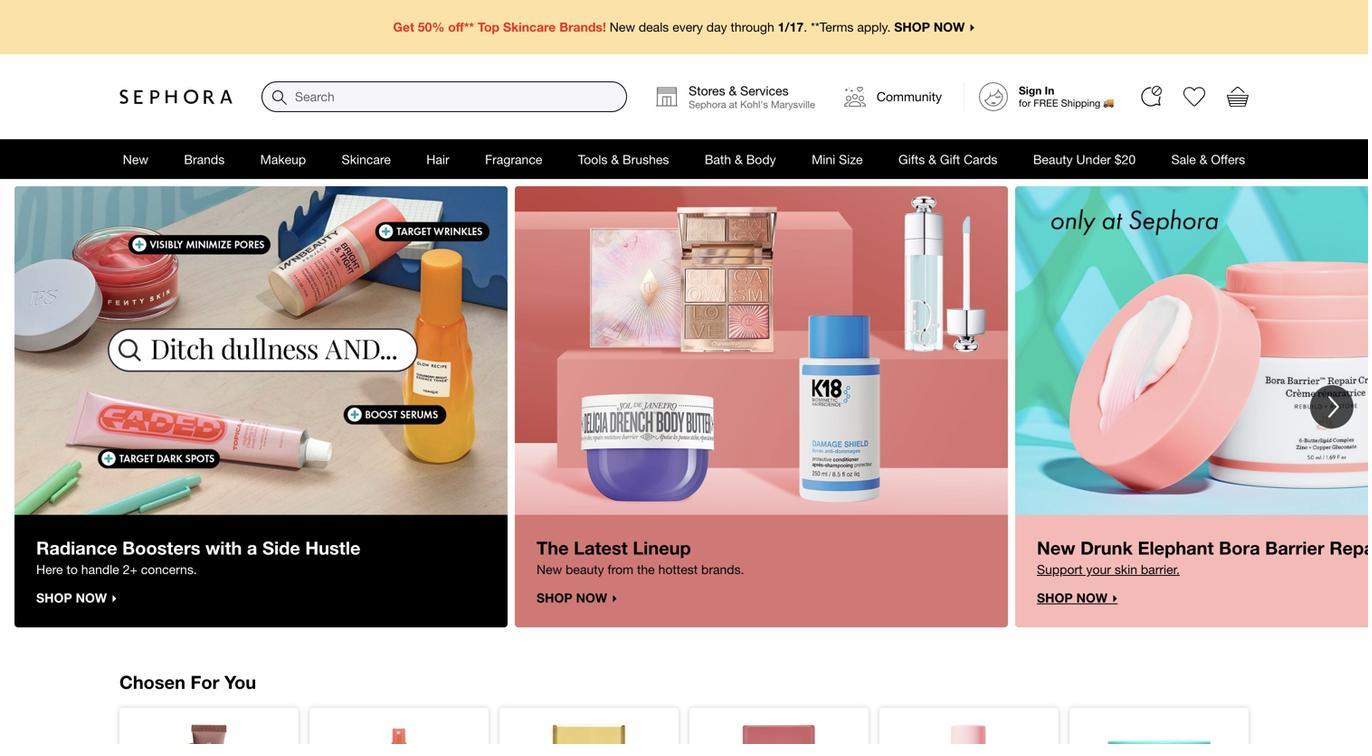Task type: vqa. For each thing, say whether or not it's contained in the screenshot.
PRO in 'SEPHORA COLLECTION PRO Eye Liner Brush #22'
no



Task type: locate. For each thing, give the bounding box(es) containing it.
skincare left hair
[[342, 152, 391, 167]]

now for 1st shop now ▸ link
[[76, 591, 107, 606]]

for
[[1019, 97, 1031, 109]]

offers
[[1211, 152, 1245, 167]]

fragrance link
[[467, 139, 560, 179]]

brands link
[[166, 139, 242, 179]]

& right tools
[[611, 152, 619, 167]]

now for 1st shop now ▸ link from right
[[1076, 591, 1108, 606]]

brands!
[[559, 19, 606, 34]]

shop for 1st shop now ▸ link from right
[[1037, 591, 1073, 606]]

bath
[[705, 152, 731, 167]]

& inside stores & services sephora at kohl's marysville
[[729, 83, 737, 98]]

skincare inside skincare link
[[342, 152, 391, 167]]

new link
[[105, 139, 166, 179]]

sign in for free shipping 🚚
[[1019, 84, 1114, 109]]

& inside popup button
[[1200, 152, 1208, 167]]

drunk elephant - b-goldi™ bright illuminating drops with 5% niacinamide image
[[514, 723, 664, 745]]

& for bath
[[735, 152, 743, 167]]

sephora
[[689, 99, 726, 110]]

tools
[[578, 152, 608, 167]]

2 shop now ▸ link from the left
[[515, 186, 1008, 628]]

you
[[224, 672, 256, 693]]

2 horizontal spatial shop now ▸ link
[[1015, 186, 1368, 628]]

fragrance
[[485, 152, 542, 167]]

shop now ▸ link
[[14, 186, 508, 628], [515, 186, 1008, 628], [1015, 186, 1368, 628]]

0 horizontal spatial shop now ▸ link
[[14, 186, 508, 628]]

0 vertical spatial skincare
[[503, 19, 556, 34]]

1 shop now ▸ link from the left
[[14, 186, 508, 628]]

shop now ▸ for 1st shop now ▸ link from right
[[1037, 591, 1118, 606]]

community link
[[830, 69, 957, 125]]

brushes
[[623, 152, 669, 167]]

None field
[[262, 81, 627, 112]]

1 horizontal spatial shop now ▸ link
[[515, 186, 1008, 628]]

sign
[[1019, 84, 1042, 97]]

sale & offers
[[1172, 152, 1245, 167]]

sephora homepage image
[[119, 89, 233, 105]]

$20
[[1115, 152, 1136, 167]]

1 horizontal spatial skincare
[[503, 19, 556, 34]]

now
[[934, 19, 965, 34], [76, 591, 107, 606], [576, 591, 607, 606], [1076, 591, 1108, 606]]

▸
[[968, 19, 975, 34], [110, 591, 117, 606], [611, 591, 618, 606], [1111, 591, 1118, 606]]

skincare link
[[324, 139, 409, 179]]

None search field
[[262, 81, 627, 112]]

gifts
[[899, 152, 925, 167]]

1 vertical spatial skincare
[[342, 152, 391, 167]]

0 horizontal spatial skincare
[[342, 152, 391, 167]]

chosen
[[119, 672, 185, 693]]

drunk elephant - protini&trade; polypeptide firming refillable moisturizer image
[[1084, 723, 1234, 745]]

tools & brushes link
[[560, 139, 687, 179]]

Search search field
[[262, 82, 626, 111]]

skincare
[[503, 19, 556, 34], [342, 152, 391, 167]]

skincare right top at the left top of the page
[[503, 19, 556, 34]]

tower 28 beauty - sos daily rescue facial spray image
[[324, 723, 474, 745]]

under
[[1076, 152, 1111, 167]]

beauty
[[1033, 152, 1073, 167]]

get
[[393, 19, 414, 34]]

marysville
[[771, 99, 815, 110]]

for
[[191, 672, 219, 693]]

mini size link
[[794, 139, 881, 179]]

new
[[123, 152, 148, 167]]

& for gifts
[[929, 152, 937, 167]]

shop
[[894, 19, 930, 34], [36, 591, 72, 606], [537, 591, 573, 606], [1037, 591, 1073, 606]]

&
[[729, 83, 737, 98], [611, 152, 619, 167], [735, 152, 743, 167], [929, 152, 937, 167], [1200, 152, 1208, 167]]

& up at
[[729, 83, 737, 98]]

& left the gift
[[929, 152, 937, 167]]

3 shop now ▸ link from the left
[[1015, 186, 1368, 628]]

summer fridays - lip butter balm for hydration & shine image
[[134, 723, 284, 745]]

stores
[[689, 83, 725, 98]]

shop now ▸
[[894, 19, 975, 34], [36, 591, 117, 606], [537, 591, 618, 606], [1037, 591, 1118, 606]]

shop now ▸ for second shop now ▸ link from the right
[[537, 591, 618, 606]]

& right sale
[[1200, 152, 1208, 167]]

& for tools
[[611, 152, 619, 167]]

gifts & gift cards link
[[881, 139, 1015, 179]]

& right bath
[[735, 152, 743, 167]]

brands
[[184, 152, 225, 167]]



Task type: describe. For each thing, give the bounding box(es) containing it.
services
[[740, 83, 789, 98]]

& for sale
[[1200, 152, 1208, 167]]

🚚
[[1103, 97, 1114, 109]]

sale
[[1172, 152, 1196, 167]]

& for stores
[[729, 83, 737, 98]]

glow recipe - watermelon glow niacinamide dew drops serum image
[[894, 723, 1044, 745]]

gifts & gift cards
[[899, 152, 998, 167]]

1/17
[[778, 19, 804, 34]]

drunk elephant - o-bloos™ rosi glow drops with vitamin f image
[[704, 723, 854, 745]]

50%
[[418, 19, 445, 34]]

community
[[877, 89, 942, 104]]

bath & body
[[705, 152, 776, 167]]

shop for 1st shop now ▸ link
[[36, 591, 72, 606]]

shipping
[[1061, 97, 1101, 109]]

shop for second shop now ▸ link from the right
[[537, 591, 573, 606]]

tools & brushes
[[578, 152, 669, 167]]

kohl's
[[740, 99, 768, 110]]

hair
[[426, 152, 449, 167]]

makeup
[[260, 152, 306, 167]]

hair link
[[409, 139, 467, 179]]

shop now ▸ for 1st shop now ▸ link
[[36, 591, 117, 606]]

free
[[1034, 97, 1058, 109]]

gift
[[940, 152, 960, 167]]

chosen for you
[[119, 672, 256, 693]]

go to basket image
[[1227, 86, 1249, 108]]

top
[[478, 19, 500, 34]]

body
[[746, 152, 776, 167]]

off**
[[448, 19, 474, 34]]

bath & body link
[[687, 139, 794, 179]]

cards
[[964, 152, 998, 167]]

stores & services sephora at kohl's marysville
[[689, 83, 815, 110]]

at
[[729, 99, 738, 110]]

mini size
[[812, 152, 863, 167]]

in
[[1045, 84, 1055, 97]]

size
[[839, 152, 863, 167]]

now for second shop now ▸ link from the right
[[576, 591, 607, 606]]

beauty under $20 button
[[1015, 139, 1154, 179]]

get 50% off** top skincare brands!
[[393, 19, 606, 34]]

sale & offers button
[[1154, 139, 1263, 179]]

mini
[[812, 152, 835, 167]]

makeup link
[[242, 139, 324, 179]]

beauty under $20
[[1033, 152, 1136, 167]]



